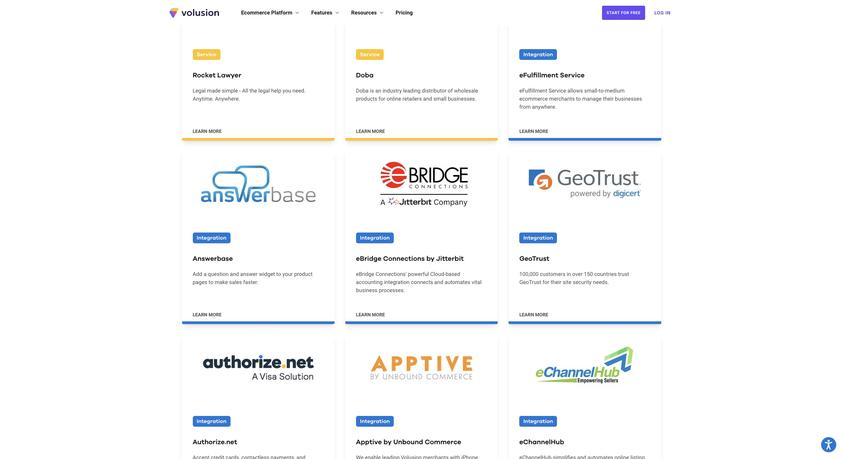 Task type: describe. For each thing, give the bounding box(es) containing it.
efulfillment service
[[519, 72, 585, 79]]

distributor
[[422, 88, 446, 94]]

wholesale
[[454, 88, 478, 94]]

products
[[356, 96, 377, 102]]

add a question and answer widget to your product pages to make sales faster.
[[193, 271, 313, 285]]

150
[[584, 271, 593, 277]]

learn more button for answerbase
[[193, 311, 222, 318]]

apptive by unbound commerce
[[356, 439, 461, 446]]

echannelhub image
[[509, 335, 661, 400]]

platform
[[271, 9, 292, 16]]

ebridge connections by jitterbit image
[[345, 152, 498, 216]]

learn more button for geotrust
[[519, 311, 548, 318]]

ecommerce platform
[[241, 9, 292, 16]]

more for rocket lawyer
[[209, 129, 222, 134]]

100,000 customers in over 150 countries trust geotrust for their site security needs.
[[519, 271, 629, 285]]

anywhere.
[[532, 104, 556, 110]]

manage
[[582, 96, 602, 102]]

learn more button for efulfillment service
[[519, 128, 548, 135]]

of
[[448, 88, 453, 94]]

1 horizontal spatial to
[[276, 271, 281, 277]]

faster.
[[243, 279, 258, 285]]

businesses
[[615, 96, 642, 102]]

site
[[563, 279, 571, 285]]

from
[[519, 104, 531, 110]]

processes.
[[379, 287, 405, 294]]

small
[[433, 96, 446, 102]]

legal
[[193, 88, 206, 94]]

learn more for geotrust
[[519, 312, 548, 317]]

integration
[[384, 279, 410, 285]]

learn more button for doba
[[356, 128, 385, 135]]

learn more for ebridge connections by jitterbit
[[356, 312, 385, 317]]

learn more button for ebridge connections by jitterbit
[[356, 311, 385, 318]]

widget
[[259, 271, 275, 277]]

industry
[[383, 88, 402, 94]]

help
[[271, 88, 281, 94]]

answerbase
[[193, 256, 233, 262]]

allows
[[567, 88, 583, 94]]

integration for ebridge connections by jitterbit
[[360, 235, 390, 241]]

more for answerbase
[[209, 312, 222, 317]]

answerbase image
[[182, 152, 334, 216]]

legal made simple - all the legal help you need. anytime. anywhere.
[[193, 88, 306, 102]]

unbound
[[393, 439, 423, 446]]

needs.
[[593, 279, 609, 285]]

is
[[370, 88, 374, 94]]

learn for doba
[[356, 129, 371, 134]]

free
[[630, 10, 641, 15]]

service inside efulfillment service allows small-to-medium ecommerce merchants to manage their businesses from anywhere.
[[549, 88, 566, 94]]

anytime.
[[193, 96, 214, 102]]

over
[[572, 271, 583, 277]]

pricing link
[[396, 9, 413, 17]]

more for efulfillment service
[[535, 129, 548, 134]]

features
[[311, 9, 332, 16]]

and inside ebridge connections' powerful cloud-based accounting integration connects and automates vital business processes.
[[434, 279, 443, 285]]

product
[[294, 271, 313, 277]]

doba image
[[345, 0, 498, 33]]

0 horizontal spatial to
[[209, 279, 213, 285]]

apptive
[[356, 439, 382, 446]]

1 geotrust from the top
[[519, 256, 549, 262]]

for inside 100,000 customers in over 150 countries trust geotrust for their site security needs.
[[543, 279, 549, 285]]

start
[[607, 10, 620, 15]]

made
[[207, 88, 221, 94]]

anywhere.
[[215, 96, 240, 102]]

more for ebridge connections by jitterbit
[[372, 312, 385, 317]]

sales
[[229, 279, 242, 285]]

rocket
[[193, 72, 216, 79]]

efulfillment for efulfillment service
[[519, 72, 558, 79]]

lawyer
[[217, 72, 241, 79]]

simple
[[222, 88, 238, 94]]

integration for authorize.net
[[197, 419, 226, 424]]

and inside add a question and answer widget to your product pages to make sales faster.
[[230, 271, 239, 277]]

learn for efulfillment service
[[519, 129, 534, 134]]

ebridge connections' powerful cloud-based accounting integration connects and automates vital business processes.
[[356, 271, 482, 294]]

learn more for answerbase
[[193, 312, 222, 317]]

log
[[654, 10, 664, 15]]

features button
[[311, 9, 340, 17]]

vital
[[472, 279, 482, 285]]

authorize.net
[[193, 439, 237, 446]]

an
[[375, 88, 381, 94]]

in
[[567, 271, 571, 277]]

doba for doba
[[356, 72, 374, 79]]

question
[[208, 271, 229, 277]]

a
[[204, 271, 207, 277]]

customers
[[540, 271, 565, 277]]

retailers
[[402, 96, 422, 102]]

doba is an industry leading distributor of wholesale products for online retailers and small businesses.
[[356, 88, 478, 102]]

pages
[[193, 279, 207, 285]]

echannelhub
[[519, 439, 564, 446]]

geotrust inside 100,000 customers in over 150 countries trust geotrust for their site security needs.
[[519, 279, 541, 285]]

leading
[[403, 88, 421, 94]]

merchants
[[549, 96, 575, 102]]

learn more for efulfillment service
[[519, 129, 548, 134]]



Task type: vqa. For each thing, say whether or not it's contained in the screenshot.
officially
no



Task type: locate. For each thing, give the bounding box(es) containing it.
you
[[283, 88, 291, 94]]

for down customers
[[543, 279, 549, 285]]

0 horizontal spatial their
[[551, 279, 561, 285]]

2 geotrust from the top
[[519, 279, 541, 285]]

2 vertical spatial to
[[209, 279, 213, 285]]

0 vertical spatial ebridge
[[356, 256, 381, 262]]

commerce
[[425, 439, 461, 446]]

to left "make"
[[209, 279, 213, 285]]

medium
[[605, 88, 625, 94]]

ebridge connections by jitterbit
[[356, 256, 464, 262]]

for down "an" on the left top
[[379, 96, 385, 102]]

geotrust up 100,000
[[519, 256, 549, 262]]

and down distributor
[[423, 96, 432, 102]]

integration for efulfillment service
[[523, 52, 553, 57]]

start for free
[[607, 10, 641, 15]]

1 vertical spatial to
[[276, 271, 281, 277]]

100,000
[[519, 271, 539, 277]]

0 horizontal spatial and
[[230, 271, 239, 277]]

make
[[215, 279, 228, 285]]

learn for answerbase
[[193, 312, 207, 317]]

learn for rocket lawyer
[[193, 129, 207, 134]]

0 vertical spatial and
[[423, 96, 432, 102]]

ebridge inside ebridge connections' powerful cloud-based accounting integration connects and automates vital business processes.
[[356, 271, 374, 277]]

ebridge
[[356, 256, 381, 262], [356, 271, 374, 277]]

ecommerce
[[519, 96, 548, 102]]

their down to-
[[603, 96, 614, 102]]

the
[[249, 88, 257, 94]]

resources
[[351, 9, 377, 16]]

add
[[193, 271, 202, 277]]

doba for doba is an industry leading distributor of wholesale products for online retailers and small businesses.
[[356, 88, 369, 94]]

0 vertical spatial by
[[426, 256, 435, 262]]

1 vertical spatial for
[[543, 279, 549, 285]]

2 vertical spatial and
[[434, 279, 443, 285]]

to down "allows"
[[576, 96, 581, 102]]

your
[[282, 271, 293, 277]]

learn more for doba
[[356, 129, 385, 134]]

countries
[[594, 271, 617, 277]]

more for geotrust
[[535, 312, 548, 317]]

geotrust
[[519, 256, 549, 262], [519, 279, 541, 285]]

0 vertical spatial doba
[[356, 72, 374, 79]]

1 vertical spatial efulfillment
[[519, 88, 547, 94]]

pricing
[[396, 9, 413, 16]]

their
[[603, 96, 614, 102], [551, 279, 561, 285]]

accounting
[[356, 279, 383, 285]]

for inside doba is an industry leading distributor of wholesale products for online retailers and small businesses.
[[379, 96, 385, 102]]

efulfillment for efulfillment service allows small-to-medium ecommerce merchants to manage their businesses from anywhere.
[[519, 88, 547, 94]]

geotrust image
[[509, 152, 661, 216]]

1 efulfillment from the top
[[519, 72, 558, 79]]

more for doba
[[372, 129, 385, 134]]

2 horizontal spatial to
[[576, 96, 581, 102]]

connections'
[[376, 271, 407, 277]]

integration for apptive by unbound commerce
[[360, 419, 390, 424]]

2 horizontal spatial and
[[434, 279, 443, 285]]

powerful
[[408, 271, 429, 277]]

businesses.
[[448, 96, 476, 102]]

open accessibe: accessibility options, statement and help image
[[825, 440, 832, 450]]

connects
[[411, 279, 433, 285]]

1 vertical spatial geotrust
[[519, 279, 541, 285]]

cloud-
[[430, 271, 446, 277]]

to inside efulfillment service allows small-to-medium ecommerce merchants to manage their businesses from anywhere.
[[576, 96, 581, 102]]

trust
[[618, 271, 629, 277]]

to
[[576, 96, 581, 102], [276, 271, 281, 277], [209, 279, 213, 285]]

ebridge for ebridge connections by jitterbit
[[356, 256, 381, 262]]

0 vertical spatial their
[[603, 96, 614, 102]]

log in
[[654, 10, 671, 15]]

their inside 100,000 customers in over 150 countries trust geotrust for their site security needs.
[[551, 279, 561, 285]]

rocket lawyer
[[193, 72, 241, 79]]

0 vertical spatial efulfillment
[[519, 72, 558, 79]]

geotrust down 100,000
[[519, 279, 541, 285]]

more
[[209, 129, 222, 134], [372, 129, 385, 134], [535, 129, 548, 134], [209, 312, 222, 317], [372, 312, 385, 317], [535, 312, 548, 317]]

automates
[[445, 279, 470, 285]]

learn for geotrust
[[519, 312, 534, 317]]

0 vertical spatial to
[[576, 96, 581, 102]]

doba up is
[[356, 72, 374, 79]]

1 horizontal spatial and
[[423, 96, 432, 102]]

efulfillment service image
[[509, 0, 661, 33]]

efulfillment inside efulfillment service allows small-to-medium ecommerce merchants to manage their businesses from anywhere.
[[519, 88, 547, 94]]

based
[[446, 271, 460, 277]]

ecommerce
[[241, 9, 270, 16]]

security
[[573, 279, 592, 285]]

learn more button
[[193, 128, 222, 135], [356, 128, 385, 135], [519, 128, 548, 135], [193, 311, 222, 318], [356, 311, 385, 318], [519, 311, 548, 318]]

efulfillment
[[519, 72, 558, 79], [519, 88, 547, 94]]

learn more button for rocket lawyer
[[193, 128, 222, 135]]

answer
[[240, 271, 258, 277]]

log in link
[[650, 5, 675, 20]]

1 vertical spatial and
[[230, 271, 239, 277]]

integration for answerbase
[[197, 235, 226, 241]]

1 vertical spatial their
[[551, 279, 561, 285]]

0 vertical spatial geotrust
[[519, 256, 549, 262]]

1 horizontal spatial their
[[603, 96, 614, 102]]

and up the sales
[[230, 271, 239, 277]]

to-
[[599, 88, 605, 94]]

business
[[356, 287, 377, 294]]

by right apptive at the left of the page
[[384, 439, 392, 446]]

learn more for rocket lawyer
[[193, 129, 222, 134]]

jitterbit
[[436, 256, 464, 262]]

and inside doba is an industry leading distributor of wholesale products for online retailers and small businesses.
[[423, 96, 432, 102]]

apptive by unbound commerce image
[[345, 335, 498, 400]]

-
[[239, 88, 241, 94]]

service
[[197, 52, 216, 57], [360, 52, 380, 57], [560, 72, 585, 79], [549, 88, 566, 94]]

learn for ebridge connections by jitterbit
[[356, 312, 371, 317]]

1 vertical spatial by
[[384, 439, 392, 446]]

legal
[[258, 88, 270, 94]]

2 efulfillment from the top
[[519, 88, 547, 94]]

to left your
[[276, 271, 281, 277]]

in
[[665, 10, 671, 15]]

0 horizontal spatial for
[[379, 96, 385, 102]]

small-
[[584, 88, 599, 94]]

0 horizontal spatial by
[[384, 439, 392, 446]]

integration for echannelhub
[[523, 419, 553, 424]]

and down cloud-
[[434, 279, 443, 285]]

2 doba from the top
[[356, 88, 369, 94]]

rocket lawyer image
[[182, 0, 334, 33]]

integration
[[523, 52, 553, 57], [197, 235, 226, 241], [360, 235, 390, 241], [523, 235, 553, 241], [197, 419, 226, 424], [360, 419, 390, 424], [523, 419, 553, 424]]

doba inside doba is an industry leading distributor of wholesale products for online retailers and small businesses.
[[356, 88, 369, 94]]

connections
[[383, 256, 425, 262]]

1 doba from the top
[[356, 72, 374, 79]]

for
[[379, 96, 385, 102], [543, 279, 549, 285]]

1 vertical spatial doba
[[356, 88, 369, 94]]

1 vertical spatial ebridge
[[356, 271, 374, 277]]

by
[[426, 256, 435, 262], [384, 439, 392, 446]]

their down customers
[[551, 279, 561, 285]]

0 vertical spatial for
[[379, 96, 385, 102]]

online
[[387, 96, 401, 102]]

learn more
[[193, 129, 222, 134], [356, 129, 385, 134], [519, 129, 548, 134], [193, 312, 222, 317], [356, 312, 385, 317], [519, 312, 548, 317]]

2 ebridge from the top
[[356, 271, 374, 277]]

integration for geotrust
[[523, 235, 553, 241]]

resources button
[[351, 9, 385, 17]]

for
[[621, 10, 629, 15]]

1 horizontal spatial for
[[543, 279, 549, 285]]

and
[[423, 96, 432, 102], [230, 271, 239, 277], [434, 279, 443, 285]]

1 horizontal spatial by
[[426, 256, 435, 262]]

1 ebridge from the top
[[356, 256, 381, 262]]

ecommerce platform button
[[241, 9, 300, 17]]

ebridge for ebridge connections' powerful cloud-based accounting integration connects and automates vital business processes.
[[356, 271, 374, 277]]

need.
[[292, 88, 306, 94]]

learn
[[193, 129, 207, 134], [356, 129, 371, 134], [519, 129, 534, 134], [193, 312, 207, 317], [356, 312, 371, 317], [519, 312, 534, 317]]

by up cloud-
[[426, 256, 435, 262]]

their inside efulfillment service allows small-to-medium ecommerce merchants to manage their businesses from anywhere.
[[603, 96, 614, 102]]

authorize.net image
[[182, 335, 334, 400]]

efulfillment service allows small-to-medium ecommerce merchants to manage their businesses from anywhere.
[[519, 88, 642, 110]]

all
[[242, 88, 248, 94]]

doba up products
[[356, 88, 369, 94]]

start for free link
[[602, 6, 645, 20]]



